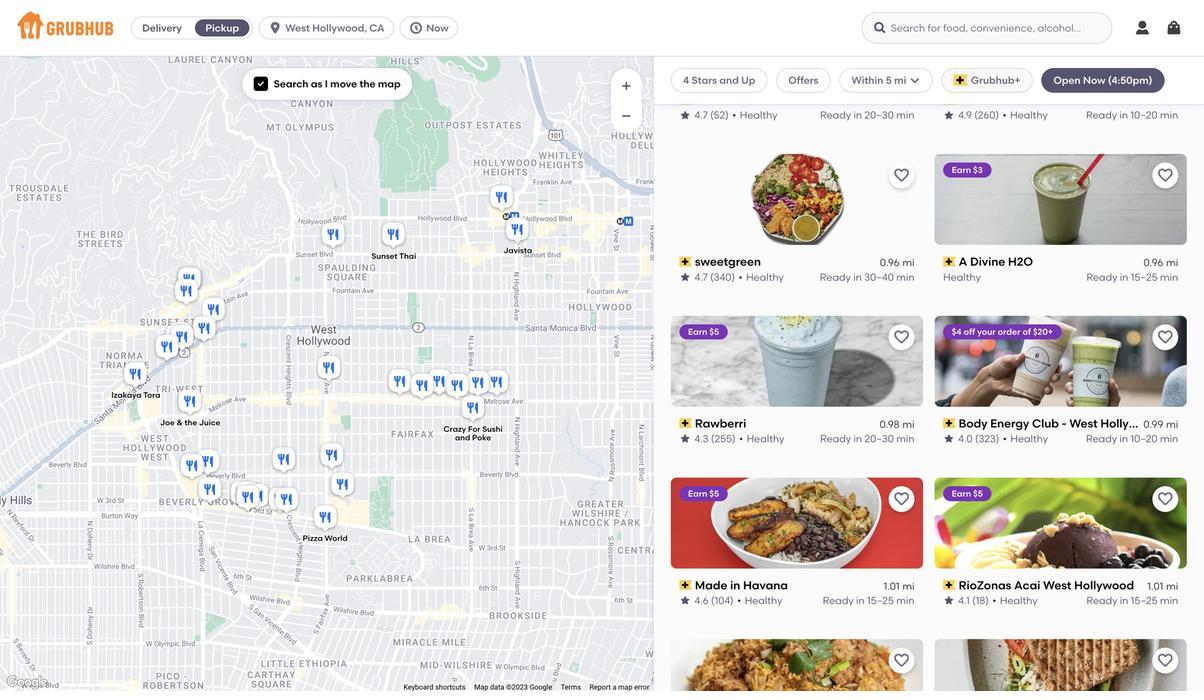 Task type: describe. For each thing, give the bounding box(es) containing it.
1 horizontal spatial poke
[[959, 93, 987, 107]]

i
[[325, 78, 328, 90]]

now button
[[400, 16, 464, 39]]

stars
[[692, 74, 717, 86]]

west hollywood, ca button
[[259, 16, 400, 39]]

0.99 mi
[[1144, 418, 1178, 431]]

sweetgreen
[[695, 255, 761, 269]]

4.9
[[958, 109, 972, 121]]

poke inside izakaya tora joe & the juice crazy for sushi and poke
[[472, 433, 491, 443]]

crazy for sushi and poke image
[[459, 394, 487, 425]]

open
[[1054, 74, 1081, 86]]

0.96 mi for sweetgreen
[[880, 256, 915, 269]]

niko niko sushi image
[[199, 296, 228, 327]]

made in havana
[[695, 579, 788, 593]]

made
[[695, 579, 727, 593]]

naturewell 2 image
[[425, 367, 454, 399]]

4.6 (104)
[[695, 595, 734, 607]]

-
[[1062, 417, 1067, 431]]

pizza world
[[303, 534, 348, 544]]

your
[[977, 327, 996, 337]]

mi for subway®
[[903, 95, 915, 107]]

star icon image for poke bar
[[943, 110, 955, 121]]

main navigation navigation
[[0, 0, 1204, 57]]

ready in 30–40 min
[[820, 271, 915, 283]]

california pizza kitchen image
[[487, 183, 516, 215]]

bar
[[989, 93, 1009, 107]]

al layali restaurant image
[[190, 314, 219, 346]]

$4 off your order of $20+
[[952, 327, 1053, 337]]

sweetgreen logo image
[[671, 154, 923, 245]]

min for subway®
[[896, 109, 915, 121]]

off
[[964, 327, 975, 337]]

made in havana logo image
[[671, 478, 923, 569]]

earn for riozonas acai west hollywood
[[952, 489, 971, 499]]

4.7 for sweetgreen
[[695, 271, 708, 283]]

$20+
[[1033, 327, 1053, 337]]

riozonas acai west hollywood image
[[163, 323, 191, 354]]

2 vertical spatial west
[[1043, 579, 1072, 593]]

body energy club - west hollywood
[[959, 417, 1160, 431]]

hollywood,
[[312, 22, 367, 34]]

energy
[[990, 417, 1029, 431]]

$5 for riozonas acai west hollywood
[[973, 489, 983, 499]]

rawberri
[[695, 417, 746, 431]]

• healthy for subway®
[[732, 109, 778, 121]]

min for poke bar
[[1160, 109, 1178, 121]]

mi for riozonas acai west hollywood
[[1166, 580, 1178, 593]]

ready in 10–20 min for body energy club - west hollywood
[[1086, 433, 1178, 445]]

min for rawberri
[[896, 433, 915, 445]]

0.96 mi for a divine h2o
[[1144, 256, 1178, 269]]

izakaya tora joe & the juice crazy for sushi and poke
[[111, 391, 503, 443]]

body
[[959, 417, 988, 431]]

up
[[741, 74, 756, 86]]

• healthy for poke bar
[[1003, 109, 1048, 121]]

sushi koo image
[[196, 476, 224, 507]]

star icon image for made in havana
[[680, 595, 691, 607]]

joe & the juice image
[[176, 387, 204, 419]]

move
[[330, 78, 357, 90]]

juice
[[199, 418, 220, 428]]

havana
[[743, 579, 788, 593]]

4.9 (260)
[[958, 109, 999, 121]]

4.0 (323)
[[958, 433, 999, 445]]

(260)
[[974, 109, 999, 121]]

ready for poke bar
[[1086, 109, 1117, 121]]

body energy club - west hollywood image
[[166, 320, 195, 352]]

earn for made in havana
[[688, 489, 707, 499]]

0.99
[[1144, 418, 1163, 431]]

0.94
[[880, 95, 900, 107]]

the for &
[[185, 418, 197, 428]]

map
[[378, 78, 401, 90]]

0.95 mi
[[1144, 95, 1178, 107]]

javista image
[[503, 215, 532, 247]]

a divine h2o
[[959, 255, 1033, 269]]

(18)
[[972, 595, 989, 607]]

within 5 mi
[[852, 74, 906, 86]]

(4:50pm)
[[1108, 74, 1153, 86]]

• healthy for made in havana
[[737, 595, 783, 607]]

kitava image
[[234, 483, 262, 515]]

javista
[[504, 246, 532, 256]]

4.3 (255)
[[695, 433, 736, 445]]

love baked wings image
[[408, 372, 437, 403]]

map region
[[0, 0, 833, 692]]

ready for a divine h2o
[[1087, 271, 1118, 283]]

mi for rawberri
[[903, 418, 915, 431]]

4.1 (18)
[[958, 595, 989, 607]]

ready for subway®
[[820, 109, 851, 121]]

in for body energy club - west hollywood
[[1120, 433, 1128, 445]]

delivery button
[[132, 16, 192, 39]]

in for poke bar
[[1120, 109, 1128, 121]]

0.94 mi
[[880, 95, 915, 107]]

• for poke bar
[[1003, 109, 1007, 121]]

(52)
[[710, 109, 729, 121]]

google image
[[4, 674, 51, 692]]

svg image inside west hollywood, ca button
[[268, 21, 282, 35]]

(323)
[[975, 433, 999, 445]]

subscription pass image for riozonas acai west hollywood
[[943, 581, 956, 591]]

10–20 for poke bar
[[1131, 109, 1158, 121]]

4.7 for subway®
[[695, 109, 708, 121]]

• healthy for body energy club - west hollywood
[[1003, 433, 1048, 445]]

healthy for made in havana
[[745, 595, 783, 607]]

açaí­, por favor image
[[266, 486, 295, 517]]

delivery
[[142, 22, 182, 34]]

electric karma image
[[228, 479, 257, 511]]

now inside button
[[426, 22, 449, 34]]

subway®
[[695, 93, 751, 107]]

ready in 15–25 min for a divine h2o
[[1087, 271, 1178, 283]]

ready for rawberri
[[820, 433, 851, 445]]

(104)
[[711, 595, 734, 607]]

15–25 for a divine h2o
[[1131, 271, 1158, 283]]

4.0
[[958, 433, 973, 445]]

min for body energy club - west hollywood
[[1160, 433, 1178, 445]]

order
[[998, 327, 1021, 337]]

ready in 20–30 min for subway®
[[820, 109, 915, 121]]

rawberri image
[[168, 323, 196, 354]]

4
[[683, 74, 689, 86]]

a divine h2o logo image
[[935, 154, 1187, 245]]

acai
[[1014, 579, 1041, 593]]

in for rawberri
[[854, 433, 862, 445]]

subscription pass image for made in havana
[[680, 581, 692, 591]]

riozonas acai west hollywood
[[959, 579, 1134, 593]]

ready for sweetgreen
[[820, 271, 851, 283]]

plus icon image
[[619, 79, 634, 93]]

ruam mitr logo image
[[671, 640, 923, 692]]

0.96 for a divine h2o
[[1144, 256, 1163, 269]]

grubhub plus flag logo image
[[954, 75, 968, 86]]

pickup button
[[192, 16, 252, 39]]

within
[[852, 74, 883, 86]]

javista sunset thai
[[372, 246, 532, 261]]

subscription pass image for subway®
[[680, 95, 692, 105]]

earn $3
[[952, 165, 983, 175]]

star icon image for sweetgreen
[[680, 272, 691, 283]]

made in havana image
[[270, 445, 298, 477]]

• healthy for riozonas acai west hollywood
[[993, 595, 1038, 607]]

30–40
[[864, 271, 894, 283]]

subscription pass image for sweetgreen
[[680, 257, 692, 267]]

subway® image
[[318, 441, 346, 473]]

1 horizontal spatial now
[[1083, 74, 1106, 86]]

pizza world image
[[311, 504, 340, 535]]

$5 for rawberri
[[710, 327, 719, 337]]

• for made in havana
[[737, 595, 741, 607]]

0.98 mi
[[880, 418, 915, 431]]

• for body energy club - west hollywood
[[1003, 433, 1007, 445]]

healthy for subway®
[[740, 109, 778, 121]]

mi for made in havana
[[903, 580, 915, 593]]

blackbird pizza shop image
[[386, 367, 414, 399]]

poke bar image
[[176, 265, 204, 296]]

ready in 15–25 min for riozonas acai west hollywood
[[1087, 595, 1178, 607]]

20–30 for subway®
[[865, 109, 894, 121]]

0.95
[[1144, 95, 1163, 107]]

(255)
[[711, 433, 736, 445]]

club
[[1032, 417, 1059, 431]]

mi for a divine h2o
[[1166, 256, 1178, 269]]

of
[[1023, 327, 1031, 337]]



Task type: vqa. For each thing, say whether or not it's contained in the screenshot.
Pikesville Link
no



Task type: locate. For each thing, give the bounding box(es) containing it.
10–20 for body energy club - west hollywood
[[1131, 433, 1158, 445]]

subscription pass image for a divine h2o
[[943, 257, 956, 267]]

earn $5 down 4.7 (340)
[[688, 327, 719, 337]]

1 10–20 from the top
[[1131, 109, 1158, 121]]

1.01 mi for riozonas acai west hollywood
[[1148, 580, 1178, 593]]

$5 down 4.0 (323)
[[973, 489, 983, 499]]

0 vertical spatial and
[[720, 74, 739, 86]]

• for rawberri
[[739, 433, 743, 445]]

min for a divine h2o
[[1160, 271, 1178, 283]]

healthy down a
[[943, 271, 981, 283]]

4.7 (340)
[[695, 271, 735, 283]]

a divine h2o image
[[175, 266, 204, 297]]

• healthy
[[732, 109, 778, 121], [1003, 109, 1048, 121], [739, 271, 784, 283], [739, 433, 785, 445], [1003, 433, 1048, 445], [737, 595, 783, 607], [993, 595, 1038, 607]]

0 vertical spatial 4.7
[[695, 109, 708, 121]]

0 vertical spatial poke
[[959, 93, 987, 107]]

world
[[325, 534, 348, 544]]

minus icon image
[[619, 109, 634, 123]]

ready in 15–25 min for made in havana
[[823, 595, 915, 607]]

earn for rawberri
[[688, 327, 707, 337]]

1 horizontal spatial 0.96 mi
[[1144, 256, 1178, 269]]

• for sweetgreen
[[739, 271, 743, 283]]

healthy
[[740, 109, 778, 121], [1010, 109, 1048, 121], [746, 271, 784, 283], [943, 271, 981, 283], [747, 433, 785, 445], [1011, 433, 1048, 445], [745, 595, 783, 607], [1000, 595, 1038, 607]]

• down the "energy"
[[1003, 433, 1007, 445]]

earn down 4.7 (340)
[[688, 327, 707, 337]]

1 vertical spatial ready in 20–30 min
[[820, 433, 915, 445]]

west right acai
[[1043, 579, 1072, 593]]

star icon image left the 4.6
[[680, 595, 691, 607]]

a
[[959, 255, 967, 269]]

the inside izakaya tora joe & the juice crazy for sushi and poke
[[185, 418, 197, 428]]

min for sweetgreen
[[896, 271, 915, 283]]

the for move
[[360, 78, 376, 90]]

1 vertical spatial 10–20
[[1131, 433, 1158, 445]]

• healthy for sweetgreen
[[739, 271, 784, 283]]

4.3
[[695, 433, 709, 445]]

healthy for rawberri
[[747, 433, 785, 445]]

subscription pass image
[[680, 95, 692, 105], [943, 95, 956, 105], [943, 257, 956, 267], [680, 419, 692, 429]]

• right (255)
[[739, 433, 743, 445]]

poke bar
[[959, 93, 1009, 107]]

corner bakery image
[[194, 448, 222, 479]]

1 20–30 from the top
[[865, 109, 894, 121]]

1 vertical spatial west
[[1070, 417, 1098, 431]]

grubhub+
[[971, 74, 1021, 86]]

moonbowls (healthy korean bowls - 3rd st.) image
[[234, 480, 262, 511]]

in for sweetgreen
[[853, 271, 862, 283]]

genghis cohen image
[[315, 354, 343, 385]]

sunset
[[372, 251, 398, 261]]

• healthy down bar
[[1003, 109, 1048, 121]]

la piazza image
[[328, 471, 357, 502]]

star icon image left 4.7 (340)
[[680, 272, 691, 283]]

open now (4:50pm)
[[1054, 74, 1153, 86]]

20–30
[[865, 109, 894, 121], [865, 433, 894, 445]]

pizza
[[303, 534, 323, 544]]

calif chicken cafe - hollywood image
[[482, 368, 511, 400]]

svg image
[[873, 21, 887, 35]]

the left map on the top of the page
[[360, 78, 376, 90]]

10–20 down the 0.95
[[1131, 109, 1158, 121]]

crazy
[[444, 425, 466, 434]]

2 1.01 from the left
[[1148, 580, 1163, 593]]

4.6
[[695, 595, 709, 607]]

pressed retail image
[[153, 333, 181, 364]]

healthy right (260)
[[1010, 109, 1048, 121]]

ready in 20–30 min down 0.98
[[820, 433, 915, 445]]

earn down the 4.3
[[688, 489, 707, 499]]

min for made in havana
[[896, 595, 915, 607]]

4.7
[[695, 109, 708, 121], [695, 271, 708, 283]]

riozonas
[[959, 579, 1012, 593]]

zankou chicken image
[[319, 220, 348, 252]]

ready for body energy club - west hollywood
[[1086, 433, 1117, 445]]

joe & the juice logo image
[[935, 640, 1187, 692]]

subscription pass image left rawberri
[[680, 419, 692, 429]]

ready for made in havana
[[823, 595, 854, 607]]

star icon image left 4.0
[[943, 433, 955, 445]]

earn $5 down the 4.3
[[688, 489, 719, 499]]

now
[[426, 22, 449, 34], [1083, 74, 1106, 86]]

healthy for poke bar
[[1010, 109, 1048, 121]]

healthy down acai
[[1000, 595, 1038, 607]]

• healthy right (52)
[[732, 109, 778, 121]]

4.1
[[958, 595, 970, 607]]

$4
[[952, 327, 962, 337]]

1 horizontal spatial and
[[720, 74, 739, 86]]

1 0.96 from the left
[[880, 256, 900, 269]]

ruam mitr image
[[443, 372, 472, 403]]

• healthy down sweetgreen at the top right of the page
[[739, 271, 784, 283]]

0 vertical spatial west
[[285, 22, 310, 34]]

0 horizontal spatial 0.96 mi
[[880, 256, 915, 269]]

&
[[177, 418, 183, 428]]

star icon image for subway®
[[680, 110, 691, 121]]

subscription pass image for rawberri
[[680, 419, 692, 429]]

body energy club - west hollywood logo image
[[935, 316, 1187, 407]]

izakaya
[[111, 391, 142, 400]]

earn left $3
[[952, 165, 971, 175]]

4 stars and up
[[683, 74, 756, 86]]

izakaya tora image
[[121, 360, 150, 392]]

0 vertical spatial 10–20
[[1131, 109, 1158, 121]]

1 ready in 20–30 min from the top
[[820, 109, 915, 121]]

west left hollywood,
[[285, 22, 310, 34]]

4.7 left (340)
[[695, 271, 708, 283]]

poke
[[959, 93, 987, 107], [472, 433, 491, 443]]

0 horizontal spatial 1.01 mi
[[884, 580, 915, 593]]

star icon image left 4.7 (52)
[[680, 110, 691, 121]]

2 1.01 mi from the left
[[1148, 580, 1178, 593]]

joe
[[160, 418, 175, 428]]

as
[[311, 78, 322, 90]]

0.98
[[880, 418, 900, 431]]

star icon image left the 4.9
[[943, 110, 955, 121]]

15–25
[[1131, 271, 1158, 283], [867, 595, 894, 607], [1131, 595, 1158, 607]]

1 horizontal spatial 1.01
[[1148, 580, 1163, 593]]

1 ready in 10–20 min from the top
[[1086, 109, 1178, 121]]

star icon image left the 4.3
[[680, 433, 691, 445]]

Search for food, convenience, alcohol... search field
[[862, 12, 1112, 44]]

the right &
[[185, 418, 197, 428]]

sunset thai image
[[379, 220, 408, 252]]

• right (18)
[[993, 595, 996, 607]]

10–20
[[1131, 109, 1158, 121], [1131, 433, 1158, 445]]

for
[[468, 425, 480, 434]]

20–30 down 0.94
[[865, 109, 894, 121]]

$5
[[710, 327, 719, 337], [710, 489, 719, 499], [973, 489, 983, 499]]

star icon image
[[680, 110, 691, 121], [943, 110, 955, 121], [680, 272, 691, 283], [680, 433, 691, 445], [943, 433, 955, 445], [680, 595, 691, 607], [943, 595, 955, 607]]

2 4.7 from the top
[[695, 271, 708, 283]]

4.7 (52)
[[695, 109, 729, 121]]

west right - on the right bottom
[[1070, 417, 1098, 431]]

subscription pass image down "grubhub plus flag logo"
[[943, 95, 956, 105]]

min for riozonas acai west hollywood
[[1160, 595, 1178, 607]]

earn $5 for made in havana
[[688, 489, 719, 499]]

west hollywood, ca
[[285, 22, 385, 34]]

2 20–30 from the top
[[865, 433, 894, 445]]

4.7 left (52)
[[695, 109, 708, 121]]

now right ca
[[426, 22, 449, 34]]

save this restaurant image for rawberri
[[893, 329, 910, 346]]

1 vertical spatial hollywood
[[1074, 579, 1134, 593]]

riozonas acai west hollywood logo image
[[935, 478, 1187, 569]]

• for subway®
[[732, 109, 736, 121]]

earn
[[952, 165, 971, 175], [688, 327, 707, 337], [688, 489, 707, 499], [952, 489, 971, 499]]

1 vertical spatial and
[[455, 433, 470, 443]]

thai
[[399, 251, 416, 261]]

save this restaurant image for a divine h2o
[[1157, 167, 1174, 184]]

rawberri logo image
[[671, 316, 923, 407]]

15–25 for made in havana
[[867, 595, 894, 607]]

1 vertical spatial 20–30
[[865, 433, 894, 445]]

in
[[854, 109, 862, 121], [1120, 109, 1128, 121], [853, 271, 862, 283], [1120, 271, 1129, 283], [854, 433, 862, 445], [1120, 433, 1128, 445], [730, 579, 740, 593], [856, 595, 865, 607], [1120, 595, 1129, 607]]

star icon image left '4.1'
[[943, 595, 955, 607]]

20–30 for rawberri
[[865, 433, 894, 445]]

0 horizontal spatial 0.96
[[880, 256, 900, 269]]

search as i move the map
[[274, 78, 401, 90]]

in for a divine h2o
[[1120, 271, 1129, 283]]

2 ready in 20–30 min from the top
[[820, 433, 915, 445]]

ready in 10–20 min down 0.99
[[1086, 433, 1178, 445]]

west
[[285, 22, 310, 34], [1070, 417, 1098, 431], [1043, 579, 1072, 593]]

healthy down club on the bottom of the page
[[1011, 433, 1048, 445]]

healthy for riozonas acai west hollywood
[[1000, 595, 1038, 607]]

1.01 mi for made in havana
[[884, 580, 915, 593]]

healthy for sweetgreen
[[746, 271, 784, 283]]

(340)
[[710, 271, 735, 283]]

• right (340)
[[739, 271, 743, 283]]

star icon image for riozonas acai west hollywood
[[943, 595, 955, 607]]

1 vertical spatial poke
[[472, 433, 491, 443]]

subscription pass image for body energy club - west hollywood
[[943, 419, 956, 429]]

0 vertical spatial now
[[426, 22, 449, 34]]

10–20 down 0.99
[[1131, 433, 1158, 445]]

subscription pass image left sweetgreen at the top right of the page
[[680, 257, 692, 267]]

0 vertical spatial ready in 10–20 min
[[1086, 109, 1178, 121]]

subscription pass image left made
[[680, 581, 692, 591]]

20–30 down 0.98
[[865, 433, 894, 445]]

subscription pass image left body
[[943, 419, 956, 429]]

0 vertical spatial ready in 20–30 min
[[820, 109, 915, 121]]

1 vertical spatial the
[[185, 418, 197, 428]]

1 horizontal spatial the
[[360, 78, 376, 90]]

ready in 15–25 min
[[1087, 271, 1178, 283], [823, 595, 915, 607], [1087, 595, 1178, 607]]

• right (52)
[[732, 109, 736, 121]]

in for made in havana
[[856, 595, 865, 607]]

search
[[274, 78, 309, 90]]

svg image inside now button
[[409, 21, 423, 35]]

0 vertical spatial hollywood
[[1101, 417, 1160, 431]]

1 vertical spatial now
[[1083, 74, 1106, 86]]

subscription pass image
[[680, 257, 692, 267], [943, 419, 956, 429], [680, 581, 692, 591], [943, 581, 956, 591]]

sweetgreen image
[[172, 277, 201, 309]]

healthy down up
[[740, 109, 778, 121]]

• healthy right (255)
[[739, 433, 785, 445]]

2 10–20 from the top
[[1131, 433, 1158, 445]]

pickup
[[205, 22, 239, 34]]

star icon image for rawberri
[[680, 433, 691, 445]]

save this restaurant image
[[893, 167, 910, 184], [1157, 167, 1174, 184], [893, 329, 910, 346], [1157, 329, 1174, 346], [1157, 653, 1174, 670]]

1.01 for made in havana
[[884, 580, 900, 593]]

0 vertical spatial 20–30
[[865, 109, 894, 121]]

sushi
[[482, 425, 503, 434]]

healthy right (255)
[[747, 433, 785, 445]]

svg image
[[1134, 19, 1151, 37], [1166, 19, 1183, 37], [268, 21, 282, 35], [409, 21, 423, 35], [909, 75, 921, 86], [257, 80, 265, 88]]

mi for sweetgreen
[[903, 256, 915, 269]]

1 1.01 from the left
[[884, 580, 900, 593]]

• for riozonas acai west hollywood
[[993, 595, 996, 607]]

hollywood
[[1101, 417, 1160, 431], [1074, 579, 1134, 593]]

anarkali indian restaurant image
[[464, 369, 492, 400]]

$3
[[973, 165, 983, 175]]

save this restaurant button
[[889, 1, 915, 27], [1153, 1, 1178, 27], [889, 163, 915, 189], [1153, 163, 1178, 189], [889, 325, 915, 350], [1153, 325, 1178, 350], [889, 487, 915, 512], [1153, 487, 1178, 512], [889, 648, 915, 674], [1153, 648, 1178, 674]]

0 horizontal spatial poke
[[472, 433, 491, 443]]

• healthy down the "energy"
[[1003, 433, 1048, 445]]

healthy down havana
[[745, 595, 783, 607]]

• down made in havana
[[737, 595, 741, 607]]

• healthy down acai
[[993, 595, 1038, 607]]

west inside button
[[285, 22, 310, 34]]

and down crazy for sushi and poke icon
[[455, 433, 470, 443]]

1.01 for riozonas acai west hollywood
[[1148, 580, 1163, 593]]

• healthy down havana
[[737, 595, 783, 607]]

$5 for made in havana
[[710, 489, 719, 499]]

2 ready in 10–20 min from the top
[[1086, 433, 1178, 445]]

earn for a divine h2o
[[952, 165, 971, 175]]

earn $5 down 4.0
[[952, 489, 983, 499]]

1 horizontal spatial 0.96
[[1144, 256, 1163, 269]]

healthy for body energy club - west hollywood
[[1011, 433, 1048, 445]]

mi for poke bar
[[1166, 95, 1178, 107]]

0.96 for sweetgreen
[[880, 256, 900, 269]]

2 0.96 mi from the left
[[1144, 256, 1178, 269]]

save this restaurant image
[[893, 5, 910, 22], [1157, 5, 1174, 22], [893, 491, 910, 508], [1157, 491, 1174, 508], [893, 653, 910, 670]]

star icon image for body energy club - west hollywood
[[943, 433, 955, 445]]

ca
[[369, 22, 385, 34]]

and left up
[[720, 74, 739, 86]]

subscription pass image left riozonas
[[943, 581, 956, 591]]

1 horizontal spatial 1.01 mi
[[1148, 580, 1178, 593]]

ready in 20–30 min down 0.94
[[820, 109, 915, 121]]

ready in 10–20 min for poke bar
[[1086, 109, 1178, 121]]

h2o
[[1008, 255, 1033, 269]]

$5 down 4.7 (340)
[[710, 327, 719, 337]]

5
[[886, 74, 892, 86]]

2 0.96 from the left
[[1144, 256, 1163, 269]]

0 horizontal spatial the
[[185, 418, 197, 428]]

mi
[[894, 74, 906, 86], [903, 95, 915, 107], [1166, 95, 1178, 107], [903, 256, 915, 269], [1166, 256, 1178, 269], [903, 418, 915, 431], [1166, 418, 1178, 431], [903, 580, 915, 593], [1166, 580, 1178, 593]]

subscription pass image for poke bar
[[943, 95, 956, 105]]

healthy down sweetgreen at the top right of the page
[[746, 271, 784, 283]]

subscription pass image down the 4
[[680, 95, 692, 105]]

0 horizontal spatial 1.01
[[884, 580, 900, 593]]

now right open
[[1083, 74, 1106, 86]]

offers
[[789, 74, 819, 86]]

save this restaurant image for body energy club - west hollywood
[[1157, 329, 1174, 346]]

0 horizontal spatial now
[[426, 22, 449, 34]]

ready in 10–20 min down the 0.95
[[1086, 109, 1178, 121]]

• down bar
[[1003, 109, 1007, 121]]

in for subway®
[[854, 109, 862, 121]]

tora
[[143, 391, 160, 400]]

earn $5 for rawberri
[[688, 327, 719, 337]]

ready for riozonas acai west hollywood
[[1087, 595, 1118, 607]]

0 vertical spatial the
[[360, 78, 376, 90]]

$5 down 4.3 (255)
[[710, 489, 719, 499]]

boba time image
[[243, 482, 272, 514]]

in for riozonas acai west hollywood
[[1120, 595, 1129, 607]]

1 vertical spatial 4.7
[[695, 271, 708, 283]]

1 vertical spatial ready in 10–20 min
[[1086, 433, 1178, 445]]

min
[[896, 109, 915, 121], [1160, 109, 1178, 121], [896, 271, 915, 283], [1160, 271, 1178, 283], [896, 433, 915, 445], [1160, 433, 1178, 445], [896, 595, 915, 607], [1160, 595, 1178, 607]]

1 4.7 from the top
[[695, 109, 708, 121]]

• healthy for rawberri
[[739, 433, 785, 445]]

1 1.01 mi from the left
[[884, 580, 915, 593]]

poke up the 4.9 (260) at the right of the page
[[959, 93, 987, 107]]

earn $5 for riozonas acai west hollywood
[[952, 489, 983, 499]]

and
[[720, 74, 739, 86], [455, 433, 470, 443]]

mi for body energy club - west hollywood
[[1166, 418, 1178, 431]]

ready in 20–30 min for rawberri
[[820, 433, 915, 445]]

oakberry acai bowls & smoothies i beverly center image
[[178, 452, 206, 483]]

15–25 for riozonas acai west hollywood
[[1131, 595, 1158, 607]]

•
[[732, 109, 736, 121], [1003, 109, 1007, 121], [739, 271, 743, 283], [739, 433, 743, 445], [1003, 433, 1007, 445], [737, 595, 741, 607], [993, 595, 996, 607]]

0 horizontal spatial and
[[455, 433, 470, 443]]

earn down 4.0
[[952, 489, 971, 499]]

subscription pass image left a
[[943, 257, 956, 267]]

divine
[[970, 255, 1005, 269]]

1 0.96 mi from the left
[[880, 256, 915, 269]]

poke right "crazy"
[[472, 433, 491, 443]]

tabla restaurant image
[[272, 486, 301, 517]]

and inside izakaya tora joe & the juice crazy for sushi and poke
[[455, 433, 470, 443]]

ready in 10–20 min
[[1086, 109, 1178, 121], [1086, 433, 1178, 445]]



